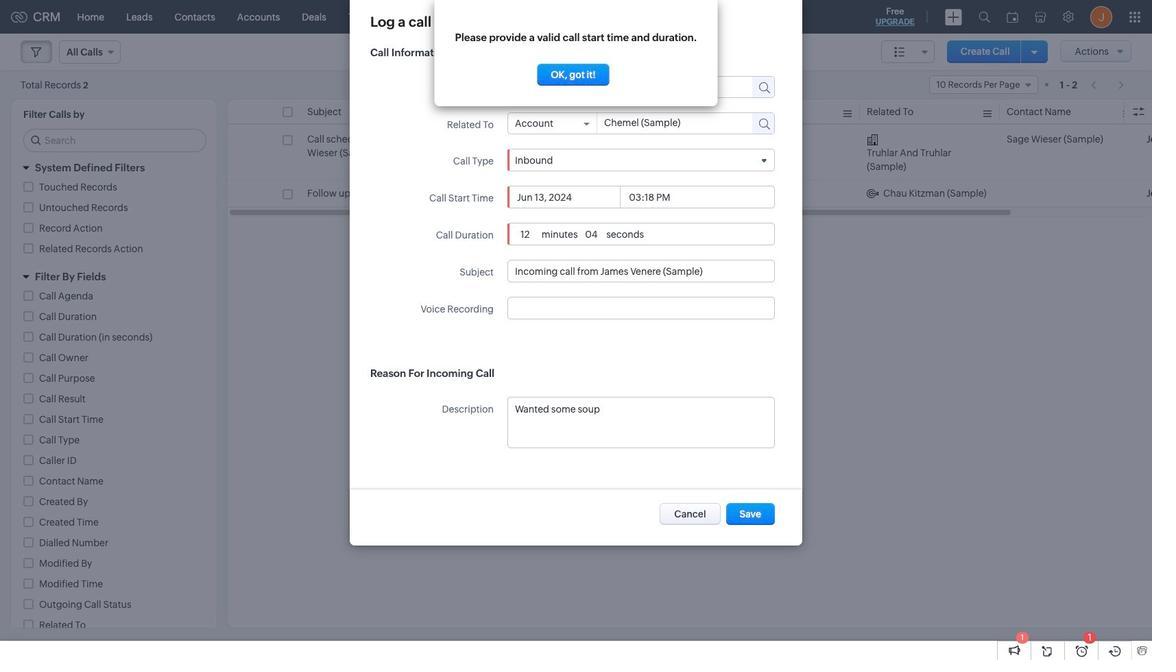 Task type: vqa. For each thing, say whether or not it's contained in the screenshot.
"Search" Element
yes



Task type: locate. For each thing, give the bounding box(es) containing it.
create menu image
[[945, 9, 962, 25]]

None text field
[[583, 229, 601, 240]]

None button
[[537, 64, 609, 86], [660, 503, 720, 525], [726, 503, 775, 525], [537, 64, 609, 86], [660, 503, 720, 525], [726, 503, 775, 525]]

None field
[[515, 118, 590, 129], [515, 155, 767, 166], [515, 118, 590, 129], [515, 155, 767, 166]]

mmm d, yyyy text field
[[515, 192, 620, 203]]

None text field
[[597, 77, 740, 96], [597, 113, 744, 132], [518, 229, 536, 240], [515, 266, 767, 277], [515, 403, 767, 441], [597, 77, 740, 96], [597, 113, 744, 132], [518, 229, 536, 240], [515, 266, 767, 277], [515, 403, 767, 441]]

navigation
[[1084, 75, 1132, 95]]

search image
[[979, 11, 990, 23]]

row group
[[228, 126, 1152, 207]]

hh:mm a text field
[[627, 192, 679, 203]]



Task type: describe. For each thing, give the bounding box(es) containing it.
profile element
[[1082, 0, 1121, 33]]

search element
[[970, 0, 998, 34]]

Search text field
[[24, 130, 206, 152]]

create menu element
[[937, 0, 970, 33]]

logo image
[[11, 11, 27, 22]]

profile image
[[1090, 6, 1112, 28]]

calendar image
[[1007, 11, 1018, 22]]



